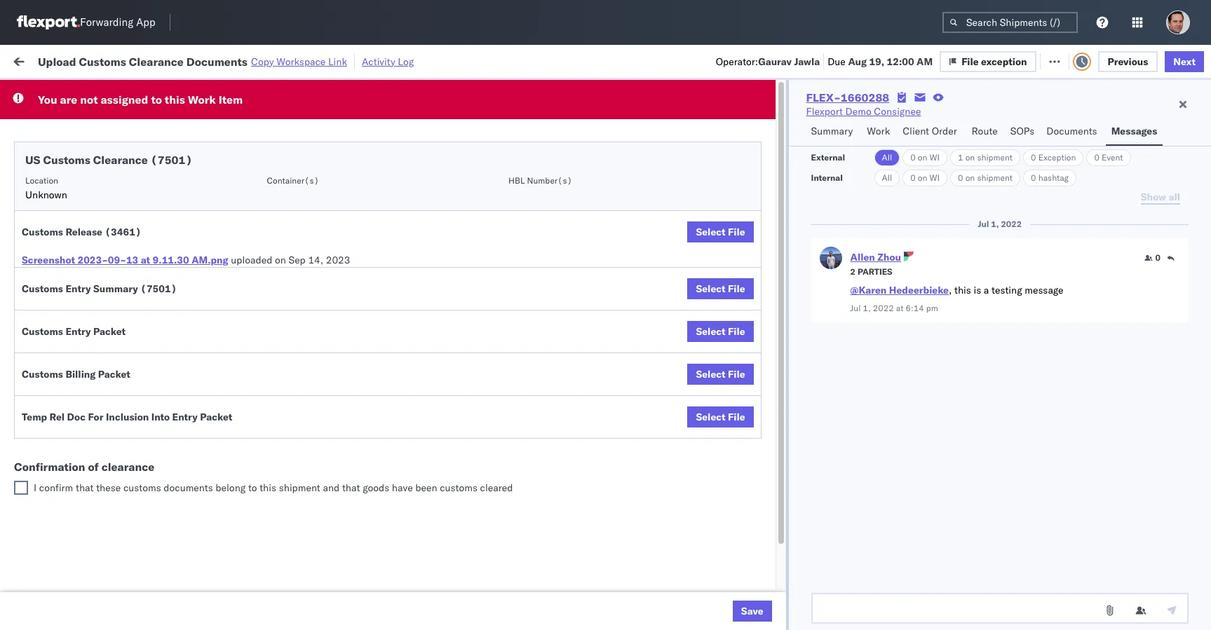 Task type: locate. For each thing, give the bounding box(es) containing it.
1 vertical spatial gaurav jawla
[[1130, 233, 1189, 246]]

wi
[[930, 152, 940, 163], [930, 173, 940, 183]]

flex-1893174
[[774, 449, 847, 462]]

0 down 1 on the right of the page
[[958, 173, 963, 183]]

schedule delivery appointment up us customs clearance (7501)
[[32, 140, 172, 153]]

los inside confirm pickup from los angeles, ca
[[127, 380, 142, 392]]

ceau7522281, hlxu6269489, hlxu8034992 up 'is'
[[864, 264, 1082, 276]]

clearance down 13
[[109, 287, 154, 300]]

1 vertical spatial confirm
[[32, 418, 68, 430]]

copy
[[251, 55, 274, 68]]

confirm pickup from los angeles, ca link
[[32, 379, 199, 407]]

numbers inside 'container numbers'
[[864, 120, 899, 130]]

documents
[[164, 482, 213, 494]]

client left the name at top
[[520, 114, 543, 125]]

ocean fcl for confirm pickup from los angeles, ca button
[[429, 387, 478, 400]]

select for customs entry summary (7501)
[[696, 283, 726, 295]]

shipment up 0 on shipment on the right of page
[[977, 152, 1013, 163]]

gaurav up 0 'button'
[[1130, 233, 1162, 246]]

0 vertical spatial upload customs clearance documents link
[[32, 286, 199, 315]]

pst, for 4:00
[[267, 387, 289, 400]]

ceau7522281, down container numbers button
[[864, 140, 936, 153]]

ca for schedule pickup from los angeles, ca link corresponding to third schedule pickup from los angeles, ca button from the top
[[32, 270, 46, 283]]

1 select file from the top
[[696, 226, 745, 238]]

client inside button
[[520, 114, 543, 125]]

2 schedule pickup from los angeles, ca link from the top
[[32, 194, 199, 222]]

client name button
[[513, 112, 590, 126]]

3 11:59 from the top
[[226, 202, 253, 215]]

0 vertical spatial wi
[[930, 152, 940, 163]]

pst,
[[273, 295, 295, 308], [267, 387, 289, 400], [268, 418, 290, 431], [267, 480, 289, 493]]

ca for schedule pickup from los angeles, ca link associated with fifth schedule pickup from los angeles, ca button from the top of the page
[[32, 455, 46, 468]]

4 ceau7522281, hlxu6269489, hlxu8034992 from the top
[[864, 264, 1082, 276]]

2 parties button
[[850, 265, 892, 278]]

demo
[[845, 105, 871, 118]]

work down container
[[867, 125, 890, 137]]

2130387 for schedule pickup from rotterdam, netherlands
[[804, 511, 847, 524]]

1 vertical spatial upload customs clearance documents link
[[32, 564, 199, 592]]

customs billing packet
[[22, 368, 130, 381]]

0 horizontal spatial this
[[165, 93, 185, 107]]

schedule pickup from los angeles, ca for schedule pickup from los angeles, ca link corresponding to third schedule pickup from los angeles, ca button from the top
[[32, 256, 189, 283]]

these
[[96, 482, 121, 494]]

1 gaurav jawla from the top
[[1130, 141, 1189, 153]]

hlxu8034992 up the message
[[1013, 264, 1082, 276]]

2 account from the top
[[684, 511, 721, 524]]

delivery inside confirm delivery link
[[71, 418, 107, 430]]

4 fcl from the top
[[460, 295, 478, 308]]

from right '2023-'
[[109, 256, 130, 269]]

customs inside button
[[67, 287, 106, 300]]

1 upload customs clearance documents link from the top
[[32, 286, 199, 315]]

0 vertical spatial entry
[[66, 283, 91, 295]]

0 vertical spatial packet
[[93, 325, 126, 338]]

2 appointment from the top
[[115, 232, 172, 245]]

0 vertical spatial work
[[153, 54, 178, 67]]

2 wi from the top
[[930, 173, 940, 183]]

order
[[932, 125, 957, 137]]

1 vertical spatial all
[[882, 173, 892, 183]]

consignee
[[874, 105, 921, 118], [612, 114, 652, 125]]

4 4, from the top
[[319, 264, 328, 277]]

upload customs clearance documents down schedule pickup from rotterdam, netherlands
[[32, 565, 154, 592]]

hlxu8034992 down the 0 exception
[[1013, 171, 1082, 184]]

5 hlxu8034992 from the top
[[1013, 295, 1082, 307]]

from up temp rel doc for inclusion into entry packet
[[103, 380, 124, 392]]

2 customs from the left
[[440, 482, 478, 494]]

2 horizontal spatial work
[[867, 125, 890, 137]]

zhou
[[878, 251, 901, 264]]

23, right jan
[[309, 480, 324, 493]]

schedule inside schedule pickup from rotterdam, netherlands
[[32, 503, 74, 516]]

schedule pickup from los angeles, ca link for fifth schedule pickup from los angeles, ca button from the top of the page
[[32, 441, 199, 469]]

1 vertical spatial upload
[[32, 287, 64, 300]]

pickup for fifth schedule pickup from los angeles, ca button from the top of the page
[[76, 441, 107, 454]]

fcl for confirm pickup from los angeles, ca button
[[460, 387, 478, 400]]

0 vertical spatial 2130387
[[804, 480, 847, 493]]

upload down screenshot
[[32, 287, 64, 300]]

,
[[949, 284, 952, 297]]

5 hlxu6269489, from the top
[[939, 295, 1010, 307]]

from for 2nd schedule pickup from los angeles, ca button from the top of the page schedule pickup from los angeles, ca link
[[109, 195, 130, 207]]

us
[[25, 153, 40, 167]]

dec for 24,
[[292, 418, 310, 431]]

187
[[323, 54, 341, 67]]

2 schedule delivery appointment link from the top
[[32, 232, 172, 246]]

this left jan
[[260, 482, 276, 494]]

select file for customs entry packet
[[696, 325, 745, 338]]

1 on shipment
[[958, 152, 1013, 163]]

ceau7522281, for schedule pickup from los angeles, ca
[[864, 264, 936, 276]]

am right 6:00
[[250, 418, 266, 431]]

2130387
[[804, 480, 847, 493], [804, 511, 847, 524], [804, 573, 847, 585]]

client for client name
[[520, 114, 543, 125]]

1 ceau7522281, from the top
[[864, 140, 936, 153]]

11:59 up uploaded
[[226, 202, 253, 215]]

schedule up netherlands
[[32, 503, 74, 516]]

confirm for confirm pickup from los angeles, ca
[[32, 380, 68, 392]]

1 vertical spatial packet
[[98, 368, 130, 381]]

operator
[[1130, 114, 1164, 125]]

jul inside @karen hedeerbieke , this is a testing message jul 1, 2022 at 6:14 pm
[[850, 303, 861, 313]]

client left order
[[903, 125, 929, 137]]

assigned
[[101, 93, 148, 107]]

resize handle column header for flex id
[[840, 109, 857, 630]]

3 select file from the top
[[696, 325, 745, 338]]

is
[[974, 284, 981, 297]]

to right for
[[151, 93, 162, 107]]

3 flex-2130387 from the top
[[774, 573, 847, 585]]

schedule down location
[[32, 195, 74, 207]]

from for schedule pickup from los angeles, ca link associated with fifth schedule pickup from los angeles, ca button from the top of the page
[[109, 441, 130, 454]]

6:00
[[226, 418, 247, 431]]

select file button for temp rel doc for inclusion into entry packet
[[688, 407, 754, 428]]

summary button
[[806, 119, 861, 146]]

0 vertical spatial summary
[[811, 125, 853, 137]]

schedule pickup from los angeles, ca for 2nd schedule pickup from los angeles, ca button from the top of the page schedule pickup from los angeles, ca link
[[32, 195, 189, 221]]

ca down unknown
[[32, 209, 46, 221]]

3 hlxu8034992 from the top
[[1013, 233, 1082, 245]]

None text field
[[811, 593, 1189, 624]]

1 flex-1846748 from the top
[[774, 141, 847, 153]]

a
[[984, 284, 989, 297]]

5 resize handle column header from the left
[[588, 109, 605, 630]]

1 horizontal spatial consignee
[[874, 105, 921, 118]]

shipment left and
[[279, 482, 320, 494]]

los up inclusion
[[127, 380, 142, 392]]

at left risk
[[279, 54, 288, 67]]

messages button
[[1106, 119, 1163, 146]]

ca down screenshot
[[32, 270, 46, 283]]

documents
[[186, 54, 248, 68], [1047, 125, 1097, 137], [32, 301, 83, 314], [32, 579, 83, 592]]

1 horizontal spatial 1,
[[991, 219, 999, 229]]

hlxu8034992 for upload customs clearance documents
[[1013, 295, 1082, 307]]

1 that from the left
[[76, 482, 94, 494]]

2 vertical spatial packet
[[200, 411, 232, 424]]

upload up by:
[[38, 54, 76, 68]]

3 1889466 from the top
[[804, 387, 847, 400]]

1 hlxu8034992 from the top
[[1013, 140, 1082, 153]]

mbl/mawb numbers
[[955, 114, 1041, 125]]

Search Work text field
[[739, 50, 892, 71]]

5 schedule pickup from los angeles, ca link from the top
[[32, 441, 199, 469]]

gaurav up id
[[758, 55, 792, 68]]

select for customs billing packet
[[696, 368, 726, 381]]

4:00
[[226, 387, 247, 400]]

consignee button
[[605, 112, 731, 126]]

unknown
[[25, 189, 67, 201]]

ceau7522281, hlxu6269489, hlxu8034992 down jul 1, 2022 at the right top of page
[[864, 233, 1082, 245]]

lagerfeld down flex-1893174
[[752, 480, 794, 493]]

1 vertical spatial this
[[954, 284, 971, 297]]

1 vertical spatial 2130387
[[804, 511, 847, 524]]

1 horizontal spatial that
[[342, 482, 360, 494]]

4 11:59 from the top
[[226, 264, 253, 277]]

1 integration from the top
[[612, 480, 660, 493]]

lagerfeld up save button
[[752, 573, 794, 585]]

0
[[910, 152, 916, 163], [1031, 152, 1036, 163], [1094, 152, 1100, 163], [910, 173, 916, 183], [958, 173, 963, 183], [1031, 173, 1036, 183], [1155, 252, 1161, 263]]

numbers right route button
[[1006, 114, 1041, 125]]

1 vertical spatial dec
[[292, 418, 310, 431]]

0 horizontal spatial customs
[[123, 482, 161, 494]]

2
[[850, 266, 856, 277]]

pickup inside confirm pickup from los angeles, ca
[[71, 380, 101, 392]]

23, for 2022
[[312, 387, 327, 400]]

2022 inside @karen hedeerbieke , this is a testing message jul 1, 2022 at 6:14 pm
[[873, 303, 894, 313]]

event
[[1102, 152, 1123, 163]]

2 schedule from the top
[[32, 164, 74, 176]]

hlxu8034992 up abcdefg78456546
[[1013, 295, 1082, 307]]

0 vertical spatial this
[[165, 93, 185, 107]]

next
[[1173, 55, 1196, 68]]

schedule pickup from los angeles, ca link for 5th schedule pickup from los angeles, ca button from the bottom of the page
[[32, 163, 199, 191]]

lhuu7894563, uetu5238478
[[864, 325, 1007, 338]]

wi for 1
[[930, 152, 940, 163]]

schedule delivery appointment link for first schedule delivery appointment button from the bottom
[[32, 479, 172, 493]]

ready
[[108, 87, 133, 97]]

flex-2130387 for schedule pickup from rotterdam, netherlands
[[774, 511, 847, 524]]

numbers
[[1006, 114, 1041, 125], [864, 120, 899, 130]]

1 select file button from the top
[[688, 222, 754, 243]]

select file for customs entry summary (7501)
[[696, 283, 745, 295]]

customs up the customs billing packet
[[22, 325, 63, 338]]

ocean fcl for 2nd schedule pickup from los angeles, ca button from the top of the page
[[429, 202, 478, 215]]

1 horizontal spatial numbers
[[1006, 114, 1041, 125]]

1 schedule from the top
[[32, 140, 74, 153]]

select for customs release (3461)
[[696, 226, 726, 238]]

1 flex-1889466 from the top
[[774, 326, 847, 338]]

ceau7522281, hlxu6269489, hlxu8034992 down route
[[864, 140, 1082, 153]]

file for customs entry summary (7501)
[[728, 283, 745, 295]]

dec left 24,
[[292, 418, 310, 431]]

3 select from the top
[[696, 325, 726, 338]]

0 horizontal spatial am
[[250, 418, 266, 431]]

1 upload customs clearance documents from the top
[[32, 287, 154, 314]]

1 schedule pickup from los angeles, ca from the top
[[32, 164, 189, 190]]

3 ocean fcl from the top
[[429, 264, 478, 277]]

1 horizontal spatial am
[[917, 55, 933, 68]]

1 schedule delivery appointment button from the top
[[32, 139, 172, 155]]

nyku9743990
[[864, 603, 933, 616]]

summary down "flexport"
[[811, 125, 853, 137]]

los for second schedule pickup from los angeles, ca button from the bottom
[[132, 318, 148, 331]]

entry up the customs billing packet
[[66, 325, 91, 338]]

los for 2nd schedule pickup from los angeles, ca button from the top of the page
[[132, 195, 148, 207]]

1 11:59 from the top
[[226, 141, 253, 153]]

pst, for 6:00
[[268, 418, 290, 431]]

route button
[[966, 119, 1005, 146]]

5 ceau7522281, hlxu6269489, hlxu8034992 from the top
[[864, 295, 1082, 307]]

all button for external
[[874, 149, 900, 166]]

workitem
[[15, 114, 52, 125]]

3 ceau7522281, from the top
[[864, 233, 936, 245]]

flex-
[[806, 90, 841, 104], [774, 141, 804, 153], [774, 171, 804, 184], [774, 202, 804, 215], [774, 233, 804, 246], [774, 264, 804, 277], [774, 295, 804, 308], [774, 326, 804, 338], [774, 357, 804, 369], [774, 387, 804, 400], [774, 418, 804, 431], [774, 449, 804, 462], [774, 480, 804, 493], [774, 511, 804, 524], [774, 542, 804, 554], [774, 573, 804, 585], [774, 603, 804, 616]]

1 vertical spatial (7501)
[[140, 283, 177, 295]]

5 select file button from the top
[[688, 407, 754, 428]]

3 account from the top
[[684, 573, 721, 585]]

1 horizontal spatial summary
[[811, 125, 853, 137]]

been
[[415, 482, 437, 494]]

from down these
[[109, 503, 130, 516]]

1 integration test account - karl lagerfeld from the top
[[612, 480, 794, 493]]

0 horizontal spatial that
[[76, 482, 94, 494]]

copy workspace link button
[[251, 55, 347, 68]]

2 schedule pickup from los angeles, ca from the top
[[32, 195, 189, 221]]

appointment up confirm pickup from los angeles, ca link
[[115, 356, 172, 369]]

flex-2130387 button
[[752, 477, 850, 496], [752, 477, 850, 496], [752, 507, 850, 527], [752, 507, 850, 527], [752, 569, 850, 589], [752, 569, 850, 589]]

0 horizontal spatial client
[[520, 114, 543, 125]]

1 vertical spatial 1,
[[863, 303, 871, 313]]

summary inside button
[[811, 125, 853, 137]]

6 flex-1846748 from the top
[[774, 295, 847, 308]]

packet right 'billing' at the left
[[98, 368, 130, 381]]

location
[[25, 175, 58, 186]]

i confirm that these customs documents belong to this shipment and that goods have been customs cleared
[[34, 482, 513, 494]]

container numbers
[[864, 109, 902, 130]]

0 vertical spatial gaurav jawla
[[1130, 141, 1189, 153]]

schedule delivery appointment for schedule delivery appointment link associated with second schedule delivery appointment button from the top of the page
[[32, 232, 172, 245]]

5 schedule pickup from los angeles, ca button from the top
[[32, 441, 199, 470]]

1 test123456 from the top
[[955, 141, 1014, 153]]

0 vertical spatial all
[[882, 152, 892, 163]]

los up clearance
[[132, 441, 148, 454]]

wi for 0
[[930, 173, 940, 183]]

ca up temp
[[32, 394, 46, 406]]

all button for internal
[[874, 170, 900, 187]]

confirm inside confirm pickup from los angeles, ca
[[32, 380, 68, 392]]

1 horizontal spatial customs
[[440, 482, 478, 494]]

0 horizontal spatial numbers
[[864, 120, 899, 130]]

dec for 23,
[[291, 387, 310, 400]]

entry
[[66, 283, 91, 295], [66, 325, 91, 338], [172, 411, 198, 424]]

11:59 left container(s)
[[226, 171, 253, 184]]

pickup for second schedule pickup from los angeles, ca button from the bottom
[[76, 318, 107, 331]]

2 integration test account - karl lagerfeld from the top
[[612, 511, 794, 524]]

0 vertical spatial 23,
[[312, 387, 327, 400]]

2 select from the top
[[696, 283, 726, 295]]

work right the import
[[153, 54, 178, 67]]

1 horizontal spatial jul
[[978, 219, 989, 229]]

import work button
[[114, 45, 183, 76]]

2 horizontal spatial at
[[896, 303, 904, 313]]

status : ready for work, blocked, in progress
[[77, 87, 255, 97]]

flex-1846748 button
[[752, 137, 850, 157], [752, 137, 850, 157], [752, 168, 850, 188], [752, 168, 850, 188], [752, 199, 850, 218], [752, 199, 850, 218], [752, 230, 850, 249], [752, 230, 850, 249], [752, 261, 850, 280], [752, 261, 850, 280], [752, 291, 850, 311], [752, 291, 850, 311]]

1 vertical spatial work
[[188, 93, 216, 107]]

from inside confirm pickup from los angeles, ca
[[103, 380, 124, 392]]

schedule down customs entry packet on the bottom
[[32, 356, 74, 369]]

6 resize handle column header from the left
[[728, 109, 745, 630]]

save
[[741, 605, 763, 618]]

1 vertical spatial summary
[[93, 283, 138, 295]]

2 hlxu6269489, from the top
[[939, 171, 1010, 184]]

1 wi from the top
[[930, 152, 940, 163]]

customs
[[79, 54, 126, 68], [43, 153, 90, 167], [22, 226, 63, 238], [22, 283, 63, 295], [67, 287, 106, 300], [22, 325, 63, 338], [22, 368, 63, 381], [67, 565, 106, 578]]

client inside button
[[903, 125, 929, 137]]

resize handle column header for container numbers
[[931, 109, 948, 630]]

schedule delivery appointment button up confirm pickup from los angeles, ca
[[32, 355, 172, 371]]

1 horizontal spatial client
[[903, 125, 929, 137]]

2 that from the left
[[342, 482, 360, 494]]

shipment down 1 on shipment
[[977, 173, 1013, 183]]

at inside @karen hedeerbieke , this is a testing message jul 1, 2022 at 6:14 pm
[[896, 303, 904, 313]]

test123456 down route
[[955, 141, 1014, 153]]

you
[[38, 93, 57, 107]]

2 horizontal spatial this
[[954, 284, 971, 297]]

file for customs release (3461)
[[728, 226, 745, 238]]

1 vertical spatial gaurav
[[1130, 141, 1162, 153]]

ca up i
[[32, 455, 46, 468]]

0 vertical spatial 1,
[[991, 219, 999, 229]]

packet down upload customs clearance documents button
[[93, 325, 126, 338]]

resize handle column header
[[201, 109, 217, 630], [356, 109, 373, 630], [405, 109, 422, 630], [497, 109, 513, 630], [588, 109, 605, 630], [728, 109, 745, 630], [840, 109, 857, 630], [931, 109, 948, 630], [1107, 109, 1123, 630], [1175, 109, 1192, 630]]

flex-2130387 down flex-1893174
[[774, 480, 847, 493]]

pickup for schedule pickup from rotterdam, netherlands button
[[76, 503, 107, 516]]

ca for schedule pickup from los angeles, ca link related to 5th schedule pickup from los angeles, ca button from the bottom of the page
[[32, 178, 46, 190]]

4 select file button from the top
[[688, 364, 754, 385]]

0 vertical spatial all button
[[874, 149, 900, 166]]

upload customs clearance documents up customs entry packet on the bottom
[[32, 287, 154, 314]]

2023 left goods
[[327, 480, 351, 493]]

select file button for customs entry packet
[[688, 321, 754, 342]]

2 fcl from the top
[[460, 202, 478, 215]]

workspace
[[276, 55, 326, 68]]

0 vertical spatial (7501)
[[151, 153, 192, 167]]

2 vertical spatial this
[[260, 482, 276, 494]]

delivery for 11:59
[[76, 140, 112, 153]]

1, down @karen
[[863, 303, 871, 313]]

2 4, from the top
[[319, 171, 328, 184]]

0 horizontal spatial consignee
[[612, 114, 652, 125]]

0 vertical spatial dec
[[291, 387, 310, 400]]

2 flex-2130387 from the top
[[774, 511, 847, 524]]

delivery for 8:30
[[76, 479, 112, 492]]

bosch
[[520, 141, 548, 153], [612, 141, 639, 153], [520, 171, 548, 184], [520, 202, 548, 215], [612, 202, 639, 215], [612, 233, 639, 246], [520, 264, 548, 277], [612, 264, 639, 277], [520, 295, 548, 308], [612, 295, 639, 308], [612, 326, 639, 338], [612, 357, 639, 369], [520, 387, 548, 400], [612, 387, 639, 400], [612, 418, 639, 431]]

internal
[[811, 173, 843, 183]]

5 fcl from the top
[[460, 387, 478, 400]]

2130387 up 2130384
[[804, 573, 847, 585]]

Search Shipments (/) text field
[[943, 12, 1078, 33]]

ocean
[[429, 141, 458, 153], [551, 141, 579, 153], [642, 141, 671, 153], [551, 171, 579, 184], [429, 202, 458, 215], [551, 202, 579, 215], [642, 202, 671, 215], [642, 233, 671, 246], [429, 264, 458, 277], [551, 264, 579, 277], [642, 264, 671, 277], [429, 295, 458, 308], [551, 295, 579, 308], [642, 295, 671, 308], [642, 326, 671, 338], [642, 357, 671, 369], [429, 387, 458, 400], [551, 387, 579, 400], [642, 387, 671, 400], [642, 418, 671, 431], [429, 480, 458, 493]]

entry for summary
[[66, 283, 91, 295]]

11:59 for third schedule pickup from los angeles, ca button from the top
[[226, 264, 253, 277]]

1 vertical spatial flex-2130387
[[774, 511, 847, 524]]

1 vertical spatial wi
[[930, 173, 940, 183]]

schedule delivery appointment up '2023-'
[[32, 232, 172, 245]]

1 vertical spatial entry
[[66, 325, 91, 338]]

sep
[[289, 254, 306, 266]]

test123456 down 1 on shipment
[[955, 171, 1014, 184]]

11:00
[[226, 295, 253, 308]]

allen
[[850, 251, 875, 264]]

select for temp rel doc for inclusion into entry packet
[[696, 411, 726, 424]]

0 vertical spatial at
[[279, 54, 288, 67]]

nov for schedule pickup from los angeles, ca link corresponding to third schedule pickup from los angeles, ca button from the top
[[298, 264, 316, 277]]

0 vertical spatial upload customs clearance documents
[[32, 287, 154, 314]]

resize handle column header for deadline
[[356, 109, 373, 630]]

hlxu6269489, down route
[[939, 140, 1010, 153]]

to right 8:30
[[248, 482, 257, 494]]

0 vertical spatial 2023
[[326, 254, 350, 266]]

lagerfeld left 2130384
[[752, 603, 794, 616]]

ca for schedule pickup from los angeles, ca link for second schedule pickup from los angeles, ca button from the bottom
[[32, 332, 46, 345]]

0 horizontal spatial to
[[151, 93, 162, 107]]

2130387 up 1662119
[[804, 511, 847, 524]]

schedule delivery appointment link up '2023-'
[[32, 232, 172, 246]]

11:59 pm pdt, nov 4, 2022
[[226, 141, 355, 153], [226, 171, 355, 184], [226, 202, 355, 215], [226, 264, 355, 277]]

action
[[1162, 54, 1193, 67]]

5 schedule from the top
[[32, 256, 74, 269]]

1 2130387 from the top
[[804, 480, 847, 493]]

ceau7522281, hlxu6269489, hlxu8034992 for schedule pickup from los angeles, ca
[[864, 264, 1082, 276]]

from inside schedule pickup from rotterdam, netherlands
[[109, 503, 130, 516]]

from down "workitem" button
[[109, 164, 130, 176]]

0 horizontal spatial jul
[[850, 303, 861, 313]]

schedule delivery appointment down the of
[[32, 479, 172, 492]]

los up (3461) at the left top of the page
[[132, 195, 148, 207]]

due aug 19, 12:00 am
[[828, 55, 933, 68]]

pickup inside schedule pickup from rotterdam, netherlands
[[76, 503, 107, 516]]

1 horizontal spatial to
[[248, 482, 257, 494]]

select file button for customs release (3461)
[[688, 222, 754, 243]]

at left the 6:14 at the right of the page
[[896, 303, 904, 313]]

all button
[[874, 149, 900, 166], [874, 170, 900, 187]]

0 vertical spatial jawla
[[794, 55, 820, 68]]

lagerfeld up flex-1662119
[[752, 511, 794, 524]]

6:00 am pst, dec 24, 2022
[[226, 418, 355, 431]]

2 ca from the top
[[32, 209, 46, 221]]

2 vertical spatial flex-2130387
[[774, 573, 847, 585]]

1 vertical spatial jul
[[850, 303, 861, 313]]

am right 12:00
[[917, 55, 933, 68]]

los down upload customs clearance documents button
[[132, 318, 148, 331]]

allen zhou button
[[850, 251, 901, 264]]

1 vertical spatial 23,
[[309, 480, 324, 493]]

1 0 on wi from the top
[[910, 152, 940, 163]]

0 left exception
[[1031, 152, 1036, 163]]

gaurav down messages
[[1130, 141, 1162, 153]]

schedule down 'confirmation'
[[32, 479, 74, 492]]

ceau7522281, hlxu6269489, hlxu8034992 for upload customs clearance documents
[[864, 295, 1082, 307]]

location unknown
[[25, 175, 67, 201]]

schedule delivery appointment link
[[32, 139, 172, 153], [32, 232, 172, 246], [32, 355, 172, 369], [32, 479, 172, 493]]

zimu3048342
[[955, 603, 1022, 616]]

pickup for confirm pickup from los angeles, ca button
[[71, 380, 101, 392]]

ceau7522281, for upload customs clearance documents
[[864, 295, 936, 307]]

hlxu8034992 for schedule delivery appointment
[[1013, 140, 1082, 153]]

0 vertical spatial flex-2130387
[[774, 480, 847, 493]]

schedule delivery appointment link down "workitem" button
[[32, 139, 172, 153]]

los for 5th schedule pickup from los angeles, ca button from the bottom of the page
[[132, 164, 148, 176]]

confirm inside confirm delivery link
[[32, 418, 68, 430]]

7 resize handle column header from the left
[[840, 109, 857, 630]]

0 vertical spatial gaurav
[[758, 55, 792, 68]]

confirm for confirm delivery
[[32, 418, 68, 430]]

4 appointment from the top
[[115, 479, 172, 492]]

hlxu8034992 down sops
[[1013, 140, 1082, 153]]

sops button
[[1005, 119, 1041, 146]]

container numbers button
[[857, 106, 934, 131]]

4 select file from the top
[[696, 368, 745, 381]]

client order button
[[897, 119, 966, 146]]

that down confirmation of clearance
[[76, 482, 94, 494]]

6 fcl from the top
[[460, 480, 478, 493]]

lagerfeld
[[752, 480, 794, 493], [752, 511, 794, 524], [752, 573, 794, 585], [752, 603, 794, 616]]

1 vertical spatial to
[[248, 482, 257, 494]]

work left the item
[[188, 93, 216, 107]]

2 vertical spatial 2130387
[[804, 573, 847, 585]]

schedule delivery appointment up confirm pickup from los angeles, ca
[[32, 356, 172, 369]]

customs down '2023-'
[[67, 287, 106, 300]]

account
[[684, 480, 721, 493], [684, 511, 721, 524], [684, 573, 721, 585], [684, 603, 721, 616]]

los for fifth schedule pickup from los angeles, ca button from the top of the page
[[132, 441, 148, 454]]

select file button
[[688, 222, 754, 243], [688, 278, 754, 299], [688, 321, 754, 342], [688, 364, 754, 385], [688, 407, 754, 428]]

numbers for mbl/mawb numbers
[[1006, 114, 1041, 125]]

None checkbox
[[14, 481, 28, 495]]

1 vertical spatial at
[[141, 254, 150, 266]]

6 1846748 from the top
[[804, 295, 847, 308]]

0 vertical spatial to
[[151, 93, 162, 107]]

test123456 down jul 1, 2022 at the right top of page
[[955, 233, 1014, 246]]

hlxu6269489, for schedule pickup from los angeles, ca
[[939, 264, 1010, 276]]

1 vertical spatial upload customs clearance documents
[[32, 565, 154, 592]]

upload down netherlands
[[32, 565, 64, 578]]

1 vertical spatial jawla
[[1165, 141, 1189, 153]]

0 down omkar savant
[[1155, 252, 1161, 263]]

hlxu6269489, for schedule delivery appointment
[[939, 140, 1010, 153]]

2 2130387 from the top
[[804, 511, 847, 524]]

2 vertical spatial at
[[896, 303, 904, 313]]

0 horizontal spatial 1,
[[863, 303, 871, 313]]

4 hlxu6269489, from the top
[[939, 264, 1010, 276]]

1889466 for confirm delivery
[[804, 418, 847, 431]]

0 vertical spatial shipment
[[977, 152, 1013, 163]]

0 horizontal spatial work
[[153, 54, 178, 67]]

2023 right the 14,
[[326, 254, 350, 266]]

1 horizontal spatial at
[[279, 54, 288, 67]]

ca inside confirm pickup from los angeles, ca
[[32, 394, 46, 406]]

4 ocean fcl from the top
[[429, 295, 478, 308]]

3 ceau7522281, hlxu6269489, hlxu8034992 from the top
[[864, 233, 1082, 245]]

1 vertical spatial shipment
[[977, 173, 1013, 183]]

ceau7522281, up @karen hedeerbieke "button"
[[864, 264, 936, 276]]

0 vertical spatial 0 on wi
[[910, 152, 940, 163]]

dec up 6:00 am pst, dec 24, 2022
[[291, 387, 310, 400]]

0 vertical spatial confirm
[[32, 380, 68, 392]]

are
[[60, 93, 77, 107]]

1 vertical spatial all button
[[874, 170, 900, 187]]

angeles, inside confirm pickup from los angeles, ca
[[145, 380, 183, 392]]

documents up exception
[[1047, 125, 1097, 137]]

flex-2130384 button
[[752, 600, 850, 620], [752, 600, 850, 620]]

entry down '2023-'
[[66, 283, 91, 295]]

upload customs clearance documents link down 09-
[[32, 286, 199, 315]]

customs up :
[[79, 54, 126, 68]]

pst, left 8,
[[273, 295, 295, 308]]

3 schedule delivery appointment button from the top
[[32, 355, 172, 371]]

customs down clearance
[[123, 482, 161, 494]]

2 1846748 from the top
[[804, 171, 847, 184]]

(7501)
[[151, 153, 192, 167], [140, 283, 177, 295]]

2 ocean fcl from the top
[[429, 202, 478, 215]]

0 exception
[[1031, 152, 1076, 163]]

angeles, for schedule pickup from los angeles, ca link corresponding to third schedule pickup from los angeles, ca button from the top
[[150, 256, 189, 269]]

4 schedule delivery appointment link from the top
[[32, 479, 172, 493]]

schedule pickup from los angeles, ca for schedule pickup from los angeles, ca link associated with fifth schedule pickup from los angeles, ca button from the top of the page
[[32, 441, 189, 468]]

3 schedule from the top
[[32, 195, 74, 207]]

los down "workitem" button
[[132, 164, 148, 176]]

1 confirm from the top
[[32, 380, 68, 392]]

1 vertical spatial 0 on wi
[[910, 173, 940, 183]]

pst, left jan
[[267, 480, 289, 493]]

from down upload customs clearance documents button
[[109, 318, 130, 331]]



Task type: describe. For each thing, give the bounding box(es) containing it.
of
[[88, 460, 99, 474]]

2023-
[[77, 254, 108, 266]]

hlxu8034992 for schedule pickup from los angeles, ca
[[1013, 264, 1082, 276]]

8 schedule from the top
[[32, 441, 74, 454]]

2 upload customs clearance documents link from the top
[[32, 564, 199, 592]]

5 flex-1846748 from the top
[[774, 264, 847, 277]]

flex-1889466 for confirm delivery
[[774, 418, 847, 431]]

aug
[[848, 55, 867, 68]]

2 vertical spatial shipment
[[279, 482, 320, 494]]

9.11.30
[[153, 254, 189, 266]]

1
[[958, 152, 963, 163]]

2 hlxu8034992 from the top
[[1013, 171, 1082, 184]]

ceau7522281, for schedule delivery appointment
[[864, 140, 936, 153]]

1 horizontal spatial work
[[188, 93, 216, 107]]

778
[[258, 54, 277, 67]]

clearance down schedule pickup from rotterdam, netherlands button
[[109, 565, 154, 578]]

ca for 2nd schedule pickup from los angeles, ca button from the top of the page schedule pickup from los angeles, ca link
[[32, 209, 46, 221]]

(7501) for customs entry summary (7501)
[[140, 283, 177, 295]]

message (0)
[[189, 54, 247, 67]]

0 vertical spatial upload
[[38, 54, 76, 68]]

from for schedule pickup from los angeles, ca link corresponding to third schedule pickup from los angeles, ca button from the top
[[109, 256, 130, 269]]

2 11:59 pm pdt, nov 4, 2022 from the top
[[226, 171, 355, 184]]

4 account from the top
[[684, 603, 721, 616]]

angeles, for schedule pickup from los angeles, ca link related to 5th schedule pickup from los angeles, ca button from the bottom of the page
[[150, 164, 189, 176]]

2 lagerfeld from the top
[[752, 511, 794, 524]]

next button
[[1165, 51, 1204, 72]]

8:30 pm pst, jan 23, 2023
[[226, 480, 351, 493]]

1889466 for schedule pickup from los angeles, ca
[[804, 326, 847, 338]]

4 1846748 from the top
[[804, 233, 847, 246]]

4 schedule delivery appointment button from the top
[[32, 479, 172, 494]]

select file for customs release (3461)
[[696, 226, 745, 238]]

0 button
[[1144, 252, 1161, 264]]

6 ocean fcl from the top
[[429, 480, 478, 493]]

0 vertical spatial am
[[917, 55, 933, 68]]

schedule pickup from los angeles, ca for schedule pickup from los angeles, ca link related to 5th schedule pickup from los angeles, ca button from the bottom of the page
[[32, 164, 189, 190]]

activity log
[[362, 55, 414, 68]]

2 - from the top
[[723, 511, 729, 524]]

schedule delivery appointment link for second schedule delivery appointment button from the top of the page
[[32, 232, 172, 246]]

09-
[[108, 254, 126, 266]]

delivery for 6:00
[[71, 418, 107, 430]]

customs entry summary (7501)
[[22, 283, 177, 295]]

clearance
[[102, 460, 154, 474]]

3 resize handle column header from the left
[[405, 109, 422, 630]]

19,
[[869, 55, 884, 68]]

4 lagerfeld from the top
[[752, 603, 794, 616]]

3 flex-1846748 from the top
[[774, 202, 847, 215]]

in
[[210, 87, 218, 97]]

2 schedule pickup from los angeles, ca button from the top
[[32, 194, 199, 223]]

1 vertical spatial 2023
[[327, 480, 351, 493]]

1 customs from the left
[[123, 482, 161, 494]]

import work
[[119, 54, 178, 67]]

messages
[[1111, 125, 1157, 137]]

external
[[811, 152, 845, 163]]

flexport
[[806, 105, 843, 118]]

operator: gaurav jawla
[[716, 55, 820, 68]]

parties
[[858, 266, 892, 277]]

appointment for schedule delivery appointment link associated with second schedule delivery appointment button from the top of the page
[[115, 232, 172, 245]]

2 flex-1889466 from the top
[[774, 357, 847, 369]]

mbl/mawb
[[955, 114, 1004, 125]]

filtered
[[14, 86, 48, 99]]

snooze
[[380, 114, 408, 125]]

2130387 for schedule delivery appointment
[[804, 480, 847, 493]]

flex-1889466 for schedule pickup from los angeles, ca
[[774, 326, 847, 338]]

filtered by:
[[14, 86, 64, 99]]

progress
[[220, 87, 255, 97]]

client for client order
[[903, 125, 929, 137]]

flex-1662119
[[774, 542, 847, 554]]

3 2130387 from the top
[[804, 573, 847, 585]]

documents inside "documents" button
[[1047, 125, 1097, 137]]

3 - from the top
[[723, 573, 729, 585]]

2 vertical spatial upload
[[32, 565, 64, 578]]

forwarding
[[80, 16, 133, 29]]

pickup for 5th schedule pickup from los angeles, ca button from the bottom of the page
[[76, 164, 107, 176]]

3 hlxu6269489, from the top
[[939, 233, 1010, 245]]

los for confirm pickup from los angeles, ca button
[[127, 380, 142, 392]]

app
[[136, 16, 155, 29]]

1 horizontal spatial this
[[260, 482, 276, 494]]

2 upload customs clearance documents from the top
[[32, 565, 154, 592]]

id
[[770, 114, 778, 125]]

pst, for 11:00
[[273, 295, 295, 308]]

mbl/mawb numbers button
[[948, 112, 1109, 126]]

2 ceau7522281, hlxu6269489, hlxu8034992 from the top
[[864, 171, 1082, 184]]

appointment for schedule delivery appointment link related to first schedule delivery appointment button from the bottom
[[115, 479, 172, 492]]

1 1846748 from the top
[[804, 141, 847, 153]]

entry for packet
[[66, 325, 91, 338]]

resize handle column header for workitem
[[201, 109, 217, 630]]

4 11:59 pm pdt, nov 4, 2022 from the top
[[226, 264, 355, 277]]

@karen hedeerbieke , this is a testing message jul 1, 2022 at 6:14 pm
[[850, 284, 1064, 313]]

0 left hashtag
[[1031, 173, 1036, 183]]

not
[[80, 93, 98, 107]]

1662119
[[804, 542, 847, 554]]

batch action
[[1132, 54, 1193, 67]]

documents inside upload customs clearance documents button
[[32, 301, 83, 314]]

upload customs clearance documents inside button
[[32, 287, 154, 314]]

nov for 1st the upload customs clearance documents link from the top of the page
[[297, 295, 315, 308]]

jan
[[291, 480, 307, 493]]

customs up screenshot
[[22, 226, 63, 238]]

angeles, for confirm pickup from los angeles, ca link
[[145, 380, 183, 392]]

lhuu7894563,
[[864, 325, 936, 338]]

1 vertical spatial am
[[250, 418, 266, 431]]

3 lagerfeld from the top
[[752, 573, 794, 585]]

packet for customs billing packet
[[98, 368, 130, 381]]

screenshot 2023-09-13 at 9.11.30 am.png uploaded on sep 14, 2023
[[22, 254, 350, 266]]

flex-2130384
[[774, 603, 847, 616]]

pickup for third schedule pickup from los angeles, ca button from the top
[[76, 256, 107, 269]]

batch action button
[[1110, 50, 1202, 71]]

all for internal
[[882, 173, 892, 183]]

schedule delivery appointment link for fourth schedule delivery appointment button from the bottom of the page
[[32, 139, 172, 153]]

angeles, for 2nd schedule pickup from los angeles, ca button from the top of the page schedule pickup from los angeles, ca link
[[150, 195, 189, 207]]

3 1846748 from the top
[[804, 202, 847, 215]]

schedule delivery appointment link for second schedule delivery appointment button from the bottom of the page
[[32, 355, 172, 369]]

3 integration test account - karl lagerfeld from the top
[[612, 573, 794, 585]]

exception
[[1038, 152, 1076, 163]]

pm
[[926, 303, 938, 313]]

2 vertical spatial jawla
[[1165, 233, 1189, 246]]

ca for confirm pickup from los angeles, ca link
[[32, 394, 46, 406]]

9 resize handle column header from the left
[[1107, 109, 1123, 630]]

7 schedule from the top
[[32, 356, 74, 369]]

0 vertical spatial jul
[[978, 219, 989, 229]]

mode
[[429, 114, 451, 125]]

4 schedule pickup from los angeles, ca button from the top
[[32, 317, 199, 347]]

clearance down "workitem" button
[[93, 153, 148, 167]]

2 test123456 from the top
[[955, 171, 1014, 184]]

2 flex-1846748 from the top
[[774, 171, 847, 184]]

0 down client order button
[[910, 173, 916, 183]]

1 karl from the top
[[732, 480, 750, 493]]

from for schedule pickup from los angeles, ca link related to 5th schedule pickup from los angeles, ca button from the bottom of the page
[[109, 164, 130, 176]]

4 test123456 from the top
[[955, 295, 1014, 308]]

4 schedule from the top
[[32, 232, 74, 245]]

clearance up work,
[[129, 54, 184, 68]]

6 schedule from the top
[[32, 318, 74, 331]]

angeles, for schedule pickup from los angeles, ca link associated with fifth schedule pickup from los angeles, ca button from the top of the page
[[150, 441, 189, 454]]

from for confirm pickup from los angeles, ca link
[[103, 380, 124, 392]]

1 - from the top
[[723, 480, 729, 493]]

netherlands
[[32, 517, 87, 530]]

9 schedule from the top
[[32, 479, 74, 492]]

track
[[358, 54, 380, 67]]

blocked,
[[173, 87, 208, 97]]

sops
[[1010, 125, 1035, 137]]

customs left 'billing' at the left
[[22, 368, 63, 381]]

shipment for 0 on shipment
[[977, 173, 1013, 183]]

select file button for customs entry summary (7501)
[[688, 278, 754, 299]]

3 pdt, from the top
[[273, 202, 296, 215]]

schedule delivery appointment for schedule delivery appointment link related to first schedule delivery appointment button from the bottom
[[32, 479, 172, 492]]

1889466 for confirm pickup from los angeles, ca
[[804, 387, 847, 400]]

2 vertical spatial work
[[867, 125, 890, 137]]

4 - from the top
[[723, 603, 729, 616]]

and
[[323, 482, 340, 494]]

0 on shipment
[[958, 173, 1013, 183]]

(3461)
[[105, 226, 141, 238]]

:
[[102, 87, 104, 97]]

0 left event
[[1094, 152, 1100, 163]]

2 vertical spatial entry
[[172, 411, 198, 424]]

clearance inside button
[[109, 287, 154, 300]]

client name
[[520, 114, 568, 125]]

work button
[[861, 119, 897, 146]]

11:59 for 2nd schedule pickup from los angeles, ca button from the top of the page
[[226, 202, 253, 215]]

consignee inside button
[[612, 114, 652, 125]]

activity
[[362, 55, 395, 68]]

4 flex-1846748 from the top
[[774, 233, 847, 246]]

upload inside button
[[32, 287, 64, 300]]

0 horizontal spatial summary
[[93, 283, 138, 295]]

documents up in
[[186, 54, 248, 68]]

12:00
[[887, 55, 914, 68]]

2 11:59 from the top
[[226, 171, 253, 184]]

2 vertical spatial gaurav
[[1130, 233, 1162, 246]]

belong
[[216, 482, 246, 494]]

5 1846748 from the top
[[804, 264, 847, 277]]

flexport demo consignee link
[[806, 104, 921, 119]]

ceau7522281, hlxu6269489, hlxu8034992 for schedule delivery appointment
[[864, 140, 1082, 153]]

documents down netherlands
[[32, 579, 83, 592]]

2 gaurav jawla from the top
[[1130, 233, 1189, 246]]

4, for schedule pickup from los angeles, ca link corresponding to third schedule pickup from los angeles, ca button from the top
[[319, 264, 328, 277]]

confirmation of clearance
[[14, 460, 154, 474]]

4 karl from the top
[[732, 603, 750, 616]]

flex-1660288 link
[[806, 90, 889, 104]]

us customs clearance (7501)
[[25, 153, 192, 167]]

hedeerbieke
[[889, 284, 949, 297]]

resize handle column header for mode
[[497, 109, 513, 630]]

message
[[189, 54, 228, 67]]

4 integration from the top
[[612, 603, 660, 616]]

hlxu6269489, for upload customs clearance documents
[[939, 295, 1010, 307]]

2 parties
[[850, 266, 892, 277]]

abcdefg78456546
[[955, 326, 1049, 338]]

flex-1889466 for confirm pickup from los angeles, ca
[[774, 387, 847, 400]]

1 schedule pickup from los angeles, ca button from the top
[[32, 163, 199, 193]]

schedule delivery appointment for fourth schedule delivery appointment button from the bottom of the page schedule delivery appointment link
[[32, 140, 172, 153]]

0 inside 'button'
[[1155, 252, 1161, 263]]

los for third schedule pickup from los angeles, ca button from the top
[[132, 256, 148, 269]]

0 horizontal spatial at
[[141, 254, 150, 266]]

confirm delivery link
[[32, 417, 107, 431]]

1, inside @karen hedeerbieke , this is a testing message jul 1, 2022 at 6:14 pm
[[863, 303, 871, 313]]

4, for 2nd schedule pickup from los angeles, ca button from the top of the page schedule pickup from los angeles, ca link
[[319, 202, 328, 215]]

@karen hedeerbieke button
[[850, 284, 949, 297]]

rotterdam,
[[132, 503, 182, 516]]

13
[[126, 254, 138, 266]]

customs down netherlands
[[67, 565, 106, 578]]

4 integration test account - karl lagerfeld from the top
[[612, 603, 794, 616]]

confirm
[[39, 482, 73, 494]]

2 integration from the top
[[612, 511, 660, 524]]

10 resize handle column header from the left
[[1175, 109, 1192, 630]]

3 11:59 pm pdt, nov 4, 2022 from the top
[[226, 202, 355, 215]]

1 fcl from the top
[[460, 141, 478, 153]]

confirm delivery button
[[32, 417, 107, 432]]

angeles, for schedule pickup from los angeles, ca link for second schedule pickup from los angeles, ca button from the bottom
[[150, 318, 189, 331]]

fcl for 2nd schedule pickup from los angeles, ca button from the top of the page
[[460, 202, 478, 215]]

2 pdt, from the top
[[273, 171, 296, 184]]

187 on track
[[323, 54, 380, 67]]

fcl for upload customs clearance documents button
[[460, 295, 478, 308]]

11:59 for fourth schedule delivery appointment button from the bottom of the page
[[226, 141, 253, 153]]

ocean fcl for upload customs clearance documents button
[[429, 295, 478, 308]]

workitem button
[[8, 112, 203, 126]]

by:
[[51, 86, 64, 99]]

file for customs billing packet
[[728, 368, 745, 381]]

778 at risk
[[258, 54, 307, 67]]

pickup for 2nd schedule pickup from los angeles, ca button from the top of the page
[[76, 195, 107, 207]]

2 ceau7522281, from the top
[[864, 171, 936, 184]]

appointment for fourth schedule delivery appointment button from the bottom of the page schedule delivery appointment link
[[115, 140, 172, 153]]

2 1889466 from the top
[[804, 357, 847, 369]]

this inside @karen hedeerbieke , this is a testing message jul 1, 2022 at 6:14 pm
[[954, 284, 971, 297]]

work
[[40, 51, 76, 70]]

log
[[398, 55, 414, 68]]

1 account from the top
[[684, 480, 721, 493]]

fcl for third schedule pickup from los angeles, ca button from the top
[[460, 264, 478, 277]]

0 on wi for 0
[[910, 173, 940, 183]]

appointment for schedule delivery appointment link corresponding to second schedule delivery appointment button from the bottom of the page
[[115, 356, 172, 369]]

nov for 2nd schedule pickup from los angeles, ca button from the top of the page schedule pickup from los angeles, ca link
[[298, 202, 316, 215]]

release
[[66, 226, 102, 238]]

confirmation
[[14, 460, 85, 474]]

3 test123456 from the top
[[955, 233, 1014, 246]]

screenshot
[[22, 254, 75, 266]]

flex-2130387 for schedule delivery appointment
[[774, 480, 847, 493]]

all for external
[[882, 152, 892, 163]]

from for schedule pickup from rotterdam, netherlands link
[[109, 503, 130, 516]]

3 karl from the top
[[732, 573, 750, 585]]

3 integration from the top
[[612, 573, 660, 585]]

(7501) for us customs clearance (7501)
[[151, 153, 192, 167]]

1 ocean fcl from the top
[[429, 141, 478, 153]]

customs down screenshot
[[22, 283, 63, 295]]

1 pdt, from the top
[[273, 141, 296, 153]]

flexport. image
[[17, 15, 80, 29]]

2 karl from the top
[[732, 511, 750, 524]]

inclusion
[[106, 411, 149, 424]]

item
[[219, 93, 243, 107]]

2 schedule delivery appointment button from the top
[[32, 232, 172, 247]]

customs up location
[[43, 153, 90, 167]]

select file for customs billing packet
[[696, 368, 745, 381]]

1 lagerfeld from the top
[[752, 480, 794, 493]]

0 down client order
[[910, 152, 916, 163]]

file for temp rel doc for inclusion into entry packet
[[728, 411, 745, 424]]

8,
[[318, 295, 327, 308]]

1 11:59 pm pdt, nov 4, 2022 from the top
[[226, 141, 355, 153]]

risk
[[291, 54, 307, 67]]

3 schedule pickup from los angeles, ca button from the top
[[32, 256, 199, 285]]

4 pdt, from the top
[[273, 264, 296, 277]]

forwarding app link
[[17, 15, 155, 29]]



Task type: vqa. For each thing, say whether or not it's contained in the screenshot.
fifth J from the bottom of the page
no



